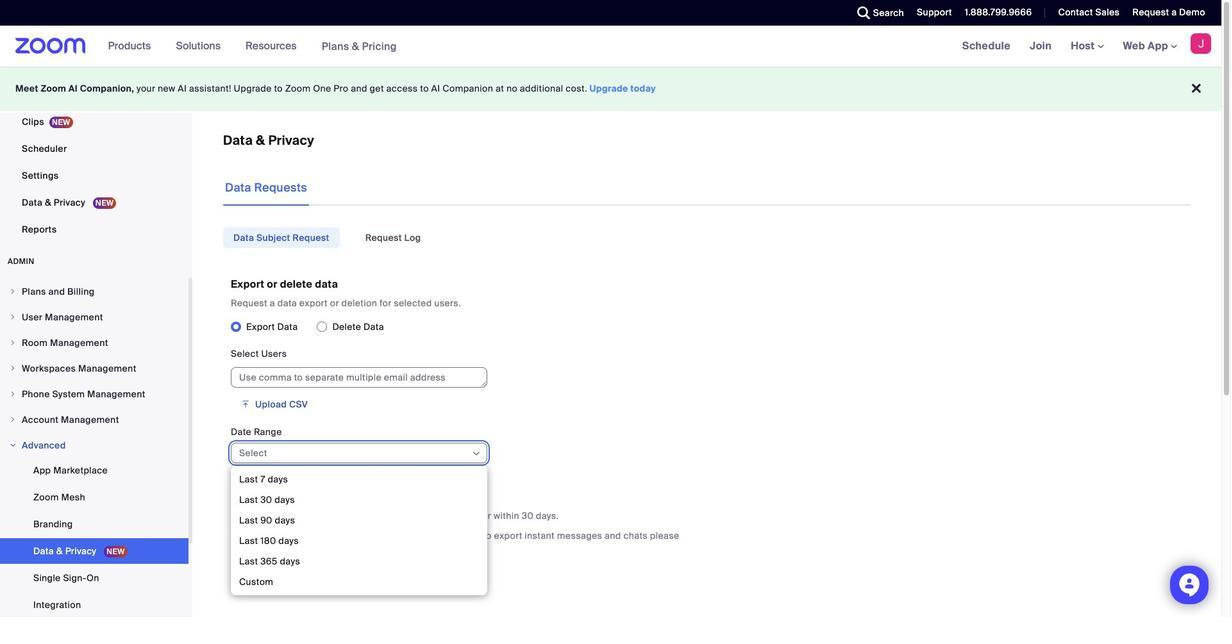 Task type: describe. For each thing, give the bounding box(es) containing it.
right image inside the advanced "menu item"
[[9, 442, 17, 450]]

days for last 90 days
[[275, 515, 295, 527]]

& inside product information navigation
[[352, 39, 360, 53]]

search button
[[848, 0, 908, 26]]

export or delete data
[[231, 278, 338, 291]]

single sign-on
[[33, 573, 99, 585]]

phone
[[22, 389, 50, 400]]

phone system management
[[22, 389, 146, 400]]

integration link
[[0, 593, 189, 618]]

products button
[[108, 26, 157, 67]]

request a data export or deletion for selected users.
[[231, 297, 461, 309]]

1 vertical spatial data
[[278, 297, 297, 309]]

upgrade today link
[[590, 83, 656, 94]]

days for last 365 days
[[280, 556, 300, 568]]

2 vertical spatial data
[[332, 510, 351, 522]]

last 180 days
[[239, 535, 299, 547]]

join link
[[1021, 26, 1062, 67]]

select users
[[231, 348, 287, 360]]

1 to from the left
[[231, 530, 241, 542]]

1 horizontal spatial use
[[423, 530, 439, 542]]

personal menu menu
[[0, 0, 189, 244]]

product information navigation
[[99, 26, 407, 67]]

reports
[[22, 224, 57, 235]]

host
[[1072, 39, 1098, 53]]

right image for workspaces
[[9, 365, 17, 373]]

scheduler link
[[0, 136, 189, 162]]

scheduler
[[22, 143, 67, 155]]

room
[[22, 337, 48, 349]]

last for last 7 days
[[239, 474, 258, 485]]

access
[[387, 83, 418, 94]]

for
[[380, 297, 392, 309]]

instant
[[525, 530, 555, 542]]

phone system management menu item
[[0, 382, 189, 407]]

web
[[1124, 39, 1146, 53]]

last 90 days
[[239, 515, 295, 527]]

& inside personal menu menu
[[45, 197, 51, 209]]

0 vertical spatial data & privacy
[[223, 132, 315, 149]]

request inside tab
[[293, 232, 330, 244]]

request for request log
[[365, 232, 402, 244]]

2 data & privacy link from the top
[[0, 539, 189, 565]]

export for export data
[[246, 321, 275, 333]]

this tool link
[[249, 544, 284, 555]]

subject
[[257, 232, 290, 244]]

last 7 days
[[239, 474, 288, 485]]

messages
[[557, 530, 603, 542]]

support
[[918, 6, 953, 18]]

host button
[[1072, 39, 1105, 53]]

plans for plans & pricing
[[322, 39, 349, 53]]

app marketplace link
[[0, 458, 189, 484]]

user management
[[22, 312, 103, 323]]

new
[[158, 83, 176, 94]]

zoom left one
[[285, 83, 311, 94]]

0 vertical spatial data
[[315, 278, 338, 291]]

list box containing last 7 days
[[234, 469, 484, 593]]

use inside . to export instant messages and chats please use
[[231, 544, 247, 555]]

app inside meetings "navigation"
[[1149, 39, 1169, 53]]

user
[[22, 312, 43, 323]]

resources
[[246, 39, 297, 53]]

. to export instant messages and chats please use
[[231, 530, 680, 555]]

upload csv
[[255, 399, 308, 410]]

days for last 7 days
[[268, 474, 288, 485]]

companion
[[443, 83, 494, 94]]

last for last 180 days
[[239, 535, 258, 547]]

zoom inside "link"
[[33, 492, 59, 504]]

solutions button
[[176, 26, 227, 67]]

users.
[[435, 297, 461, 309]]

data up users
[[277, 321, 298, 333]]

data requests
[[225, 180, 307, 196]]

to down resources dropdown button
[[274, 83, 283, 94]]

companion,
[[80, 83, 134, 94]]

management for user management
[[45, 312, 103, 323]]

integration
[[33, 600, 81, 611]]

advanced menu item
[[0, 434, 189, 458]]

1 data & privacy link from the top
[[0, 190, 189, 216]]

a for data
[[270, 297, 275, 309]]

data up data requests
[[223, 132, 253, 149]]

zoom mesh
[[33, 492, 85, 504]]

range
[[254, 426, 282, 438]]

request a demo
[[1133, 6, 1206, 18]]

tool
[[268, 544, 284, 555]]

clips link
[[0, 109, 189, 135]]

selected
[[394, 297, 432, 309]]

settings link
[[0, 163, 189, 189]]

right image for phone system management
[[9, 391, 17, 398]]

data subject request
[[234, 232, 330, 244]]

tabs of data requests tab list
[[223, 228, 432, 248]]

additional
[[520, 83, 564, 94]]

select button
[[239, 444, 471, 463]]

upload csv button
[[231, 394, 318, 415]]

management inside "menu item"
[[87, 389, 146, 400]]

3 ai from the left
[[432, 83, 441, 94]]

and inside menu item
[[48, 286, 65, 298]]

zoom mesh link
[[0, 485, 189, 511]]

data requests tab
[[223, 170, 309, 206]]

branding
[[33, 519, 73, 531]]

pricing
[[362, 39, 397, 53]]

0 horizontal spatial or
[[267, 278, 278, 291]]

profile picture image
[[1191, 33, 1212, 54]]

days for last 180 days
[[279, 535, 299, 547]]

web app button
[[1124, 39, 1178, 53]]

to right link
[[257, 510, 266, 522]]

select for select users
[[231, 348, 259, 360]]

right image for room management
[[9, 339, 17, 347]]

1 the from the left
[[268, 510, 282, 522]]

1.888.799.9666
[[966, 6, 1033, 18]]

no
[[507, 83, 518, 94]]

please inside . to export instant messages and chats please use
[[651, 530, 680, 542]]

days.
[[536, 510, 559, 522]]

side navigation navigation
[[0, 0, 192, 618]]

privacy inside advanced menu
[[65, 546, 96, 558]]

data inside personal menu menu
[[22, 197, 42, 209]]

1 vertical spatial 30
[[522, 510, 534, 522]]

request data button
[[231, 479, 311, 500]]

system
[[52, 389, 85, 400]]

reports link
[[0, 217, 189, 243]]

on
[[87, 573, 99, 585]]

at
[[496, 83, 504, 94]]

request for request data
[[241, 484, 278, 495]]

to right emailed
[[421, 510, 430, 522]]

data inside advanced menu
[[33, 546, 54, 558]]

schedule link
[[953, 26, 1021, 67]]

custom
[[239, 577, 274, 588]]

room management
[[22, 337, 108, 349]]

get
[[370, 83, 384, 94]]

schedule
[[963, 39, 1011, 53]]

2 the from the left
[[432, 510, 447, 522]]

chats
[[624, 530, 648, 542]]

zoom right meet at top left
[[41, 83, 66, 94]]

2 ai from the left
[[178, 83, 187, 94]]

plans & pricing
[[322, 39, 397, 53]]

web app
[[1124, 39, 1169, 53]]

meet
[[15, 83, 38, 94]]

single
[[33, 573, 61, 585]]

workspaces management menu item
[[0, 357, 189, 381]]

to right access
[[420, 83, 429, 94]]

admin menu menu
[[0, 280, 189, 618]]

billing
[[67, 286, 95, 298]]

upload alt thin image
[[241, 398, 250, 411]]

admin
[[8, 257, 34, 267]]

advanced
[[22, 440, 66, 452]]

. inside . to export instant messages and chats please use
[[477, 530, 479, 542]]

request a data export or deletion for selected users. option group
[[231, 317, 1191, 337]]

meetings navigation
[[953, 26, 1222, 67]]



Task type: vqa. For each thing, say whether or not it's contained in the screenshot.
Home to the right
no



Task type: locate. For each thing, give the bounding box(es) containing it.
data down for
[[364, 321, 384, 333]]

0 vertical spatial 30
[[261, 494, 272, 506]]

management up workspaces management
[[50, 337, 108, 349]]

list box
[[234, 469, 484, 593]]

right image
[[9, 288, 17, 296], [9, 314, 17, 321], [9, 365, 17, 373], [9, 442, 17, 450]]

privacy
[[268, 132, 315, 149], [54, 197, 85, 209], [65, 546, 96, 558]]

plans inside menu item
[[22, 286, 46, 298]]

2 please from the left
[[651, 530, 680, 542]]

1 last from the top
[[239, 474, 258, 485]]

use
[[423, 530, 439, 542], [231, 544, 247, 555]]

right image
[[9, 339, 17, 347], [9, 391, 17, 398], [9, 416, 17, 424]]

1 vertical spatial data & privacy
[[22, 197, 88, 209]]

management inside 'menu item'
[[78, 363, 136, 375]]

1 vertical spatial use
[[231, 544, 247, 555]]

0 vertical spatial .
[[477, 530, 479, 542]]

and
[[351, 83, 368, 94], [48, 286, 65, 298], [605, 530, 622, 542]]

2 vertical spatial and
[[605, 530, 622, 542]]

right image inside account management menu item
[[9, 416, 17, 424]]

request for request a data export or deletion for selected users.
[[231, 297, 268, 309]]

0 vertical spatial export
[[231, 278, 265, 291]]

upgrade right cost.
[[590, 83, 629, 94]]

0 horizontal spatial upgrade
[[234, 83, 272, 94]]

data up single
[[33, 546, 54, 558]]

1 horizontal spatial plans
[[322, 39, 349, 53]]

request a demo link
[[1124, 0, 1222, 26], [1133, 6, 1206, 18]]

today
[[631, 83, 656, 94]]

180
[[261, 535, 276, 547]]

a left demo
[[1172, 6, 1178, 18]]

2 horizontal spatial export
[[494, 530, 523, 542]]

4 last from the top
[[239, 535, 258, 547]]

1 horizontal spatial .
[[477, 530, 479, 542]]

privacy up sign-
[[65, 546, 96, 558]]

2 vertical spatial right image
[[9, 416, 17, 424]]

last up link
[[239, 494, 258, 506]]

user management menu item
[[0, 305, 189, 330]]

recordings,
[[340, 530, 389, 542]]

0 horizontal spatial use
[[231, 544, 247, 555]]

plans for plans and billing
[[22, 286, 46, 298]]

upgrade down product information navigation
[[234, 83, 272, 94]]

a
[[1172, 6, 1178, 18], [270, 297, 275, 309]]

management inside menu item
[[61, 414, 119, 426]]

4 right image from the top
[[9, 442, 17, 450]]

a for demo
[[1172, 6, 1178, 18]]

management for workspaces management
[[78, 363, 136, 375]]

export down "delete"
[[300, 297, 328, 309]]

please down emailed
[[392, 530, 421, 542]]

account management menu item
[[0, 408, 189, 432]]

0 vertical spatial select
[[231, 348, 259, 360]]

management down "room management" menu item
[[78, 363, 136, 375]]

to down requestor
[[482, 530, 492, 542]]

right image for account management
[[9, 416, 17, 424]]

workspaces
[[22, 363, 76, 375]]

contact sales link
[[1049, 0, 1124, 26], [1059, 6, 1120, 18]]

days
[[268, 474, 288, 485], [275, 494, 295, 506], [275, 515, 295, 527], [279, 535, 299, 547], [280, 556, 300, 568]]

ai left companion
[[432, 83, 441, 94]]

export inside . to export instant messages and chats please use
[[494, 530, 523, 542]]

1 vertical spatial or
[[330, 297, 339, 309]]

assistant!
[[189, 83, 231, 94]]

days for last 30 days
[[275, 494, 295, 506]]

data & privacy up the single sign-on
[[33, 546, 99, 558]]

meet zoom ai companion, your new ai assistant! upgrade to zoom one pro and get access to ai companion at no additional cost. upgrade today
[[15, 83, 656, 94]]

select left users
[[231, 348, 259, 360]]

and left billing
[[48, 286, 65, 298]]

meeting
[[301, 530, 337, 542]]

right image down admin
[[9, 288, 17, 296]]

ai right new
[[178, 83, 187, 94]]

3 right image from the top
[[9, 365, 17, 373]]

0 horizontal spatial and
[[48, 286, 65, 298]]

0 horizontal spatial plans
[[22, 286, 46, 298]]

right image inside workspaces management 'menu item'
[[9, 365, 17, 373]]

2 vertical spatial privacy
[[65, 546, 96, 558]]

1 horizontal spatial the
[[432, 510, 447, 522]]

1 please from the left
[[392, 530, 421, 542]]

this
[[249, 544, 265, 555]]

contact
[[1059, 6, 1094, 18]]

last right "a"
[[239, 515, 258, 527]]

days right 7
[[268, 474, 288, 485]]

30 up 90
[[261, 494, 272, 506]]

1 horizontal spatial 30
[[522, 510, 534, 522]]

right image left 'workspaces'
[[9, 365, 17, 373]]

please right chats at bottom right
[[651, 530, 680, 542]]

pro
[[334, 83, 349, 94]]

export for export or delete data
[[231, 278, 265, 291]]

& inside advanced menu
[[56, 546, 63, 558]]

0 vertical spatial app
[[1149, 39, 1169, 53]]

data left the will
[[332, 510, 351, 522]]

1 horizontal spatial please
[[651, 530, 680, 542]]

last for last 30 days
[[239, 494, 258, 506]]

0 vertical spatial right image
[[9, 339, 17, 347]]

data & privacy link down branding link
[[0, 539, 189, 565]]

data inside tab
[[225, 180, 251, 196]]

data subject request tab
[[223, 228, 340, 248]]

1 vertical spatial right image
[[9, 391, 17, 398]]

days right 180
[[279, 535, 299, 547]]

365
[[261, 556, 278, 568]]

1 right image from the top
[[9, 339, 17, 347]]

export down within
[[494, 530, 523, 542]]

last left 7
[[239, 474, 258, 485]]

last down this
[[239, 556, 258, 568]]

2 last from the top
[[239, 494, 258, 506]]

2 to from the left
[[482, 530, 492, 542]]

0 vertical spatial and
[[351, 83, 368, 94]]

right image left the phone
[[9, 391, 17, 398]]

1 right image from the top
[[9, 288, 17, 296]]

ai left companion, on the top
[[69, 83, 78, 94]]

app down advanced
[[33, 465, 51, 477]]

data inside button
[[280, 484, 301, 495]]

2 right image from the top
[[9, 391, 17, 398]]

to export cloud meeting recordings, please use
[[231, 530, 442, 542]]

data right 7
[[280, 484, 301, 495]]

2 right image from the top
[[9, 314, 17, 321]]

0 horizontal spatial export
[[244, 530, 272, 542]]

please
[[392, 530, 421, 542], [651, 530, 680, 542]]

0 horizontal spatial please
[[392, 530, 421, 542]]

plans and billing
[[22, 286, 95, 298]]

1 vertical spatial .
[[284, 544, 287, 555]]

30
[[261, 494, 272, 506], [522, 510, 534, 522]]

request log tab
[[355, 228, 432, 248]]

1 horizontal spatial ai
[[178, 83, 187, 94]]

export
[[300, 297, 328, 309], [244, 530, 272, 542], [494, 530, 523, 542]]

2 upgrade from the left
[[590, 83, 629, 94]]

data up "reports" at the top of the page
[[22, 197, 42, 209]]

right image left user
[[9, 314, 17, 321]]

plans inside product information navigation
[[322, 39, 349, 53]]

3 last from the top
[[239, 515, 258, 527]]

requestor
[[449, 510, 492, 522]]

privacy inside personal menu menu
[[54, 197, 85, 209]]

data down export or delete data in the left top of the page
[[278, 297, 297, 309]]

export data
[[246, 321, 298, 333]]

support link
[[908, 0, 956, 26], [918, 6, 953, 18]]

be
[[370, 510, 381, 522]]

one
[[313, 83, 331, 94]]

last for last 90 days
[[239, 515, 258, 527]]

last left 180
[[239, 535, 258, 547]]

1 vertical spatial and
[[48, 286, 65, 298]]

banner
[[0, 26, 1222, 67]]

right image for plans
[[9, 288, 17, 296]]

0 horizontal spatial 30
[[261, 494, 272, 506]]

0 horizontal spatial app
[[33, 465, 51, 477]]

demo
[[1180, 6, 1206, 18]]

data inside tab
[[234, 232, 254, 244]]

and left get
[[351, 83, 368, 94]]

. down requestor
[[477, 530, 479, 542]]

app right the web
[[1149, 39, 1169, 53]]

&
[[352, 39, 360, 53], [256, 132, 265, 149], [45, 197, 51, 209], [56, 546, 63, 558]]

export up this
[[244, 530, 272, 542]]

select down date range
[[239, 448, 267, 459]]

products
[[108, 39, 151, 53]]

right image for user
[[9, 314, 17, 321]]

export up select users
[[246, 321, 275, 333]]

1 horizontal spatial a
[[1172, 6, 1178, 18]]

plans
[[322, 39, 349, 53], [22, 286, 46, 298]]

data & privacy inside advanced menu
[[33, 546, 99, 558]]

hide options image
[[472, 449, 482, 459]]

0 horizontal spatial the
[[268, 510, 282, 522]]

1 ai from the left
[[69, 83, 78, 94]]

right image inside "room management" menu item
[[9, 339, 17, 347]]

zoom left mesh
[[33, 492, 59, 504]]

solutions
[[176, 39, 221, 53]]

advanced menu
[[0, 458, 189, 618]]

and left chats at bottom right
[[605, 530, 622, 542]]

a down export or delete data in the left top of the page
[[270, 297, 275, 309]]

your
[[137, 83, 155, 94]]

.
[[477, 530, 479, 542], [284, 544, 287, 555]]

data up request a data export or deletion for selected users.
[[315, 278, 338, 291]]

& up data requests tab
[[256, 132, 265, 149]]

5 last from the top
[[239, 556, 258, 568]]

2 horizontal spatial ai
[[432, 83, 441, 94]]

to down "a"
[[231, 530, 241, 542]]

a link to the requested data will be emailed to the requestor within 30 days.
[[231, 510, 559, 522]]

plans and billing menu item
[[0, 280, 189, 304]]

use down a link to the requested data will be emailed to the requestor within 30 days.
[[423, 530, 439, 542]]

privacy up requests on the top of the page
[[268, 132, 315, 149]]

2 horizontal spatial and
[[605, 530, 622, 542]]

1 vertical spatial select
[[239, 448, 267, 459]]

use left this
[[231, 544, 247, 555]]

& down branding
[[56, 546, 63, 558]]

privacy down settings link
[[54, 197, 85, 209]]

data & privacy for second data & privacy link from the top
[[33, 546, 99, 558]]

select inside popup button
[[239, 448, 267, 459]]

1 horizontal spatial upgrade
[[590, 83, 629, 94]]

1 vertical spatial privacy
[[54, 197, 85, 209]]

single sign-on link
[[0, 566, 189, 592]]

or left "delete"
[[267, 278, 278, 291]]

request
[[1133, 6, 1170, 18], [293, 232, 330, 244], [365, 232, 402, 244], [231, 297, 268, 309], [241, 484, 278, 495]]

days down tool
[[280, 556, 300, 568]]

2 vertical spatial data & privacy
[[33, 546, 99, 558]]

link
[[240, 510, 255, 522]]

& down settings
[[45, 197, 51, 209]]

request for request a demo
[[1133, 6, 1170, 18]]

1 horizontal spatial to
[[482, 530, 492, 542]]

workspaces management
[[22, 363, 136, 375]]

1 horizontal spatial app
[[1149, 39, 1169, 53]]

the down last 30 days
[[268, 510, 282, 522]]

data & privacy link down settings link
[[0, 190, 189, 216]]

1 vertical spatial a
[[270, 297, 275, 309]]

0 horizontal spatial a
[[270, 297, 275, 309]]

plans up the meet zoom ai companion, your new ai assistant! upgrade to zoom one pro and get access to ai companion at no additional cost. upgrade today on the top
[[322, 39, 349, 53]]

to inside . to export instant messages and chats please use
[[482, 530, 492, 542]]

1 upgrade from the left
[[234, 83, 272, 94]]

or left deletion
[[330, 297, 339, 309]]

management down phone system management "menu item"
[[61, 414, 119, 426]]

date
[[231, 426, 252, 438]]

export
[[231, 278, 265, 291], [246, 321, 275, 333]]

request inside tab
[[365, 232, 402, 244]]

0 vertical spatial a
[[1172, 6, 1178, 18]]

0 horizontal spatial .
[[284, 544, 287, 555]]

last
[[239, 474, 258, 485], [239, 494, 258, 506], [239, 515, 258, 527], [239, 535, 258, 547], [239, 556, 258, 568]]

data
[[315, 278, 338, 291], [278, 297, 297, 309], [332, 510, 351, 522]]

upload
[[255, 399, 287, 410]]

data & privacy up data requests tab
[[223, 132, 315, 149]]

and inside meet zoom ai companion, footer
[[351, 83, 368, 94]]

1 vertical spatial export
[[246, 321, 275, 333]]

& left pricing
[[352, 39, 360, 53]]

days up cloud
[[275, 515, 295, 527]]

request inside button
[[241, 484, 278, 495]]

management up account management menu item
[[87, 389, 146, 400]]

meet zoom ai companion, footer
[[0, 67, 1222, 111]]

1 horizontal spatial export
[[300, 297, 328, 309]]

right image inside phone system management "menu item"
[[9, 391, 17, 398]]

data & privacy
[[223, 132, 315, 149], [22, 197, 88, 209], [33, 546, 99, 558]]

data left subject
[[234, 232, 254, 244]]

ai
[[69, 83, 78, 94], [178, 83, 187, 94], [432, 83, 441, 94]]

request log
[[365, 232, 421, 244]]

data left requests on the top of the page
[[225, 180, 251, 196]]

data & privacy down settings
[[22, 197, 88, 209]]

management for room management
[[50, 337, 108, 349]]

zoom
[[41, 83, 66, 94], [285, 83, 311, 94], [33, 492, 59, 504]]

1 vertical spatial data & privacy link
[[0, 539, 189, 565]]

plans up user
[[22, 286, 46, 298]]

export left "delete"
[[231, 278, 265, 291]]

1 horizontal spatial and
[[351, 83, 368, 94]]

requested
[[285, 510, 330, 522]]

last for last 365 days
[[239, 556, 258, 568]]

3 right image from the top
[[9, 416, 17, 424]]

0 horizontal spatial ai
[[69, 83, 78, 94]]

room management menu item
[[0, 331, 189, 355]]

export inside option group
[[246, 321, 275, 333]]

select for select
[[239, 448, 267, 459]]

app marketplace
[[33, 465, 108, 477]]

this tool .
[[249, 544, 287, 555]]

right image left the account
[[9, 416, 17, 424]]

right image inside plans and billing menu item
[[9, 288, 17, 296]]

clips
[[22, 116, 44, 128]]

emailed
[[384, 510, 419, 522]]

1 horizontal spatial or
[[330, 297, 339, 309]]

delete
[[280, 278, 313, 291]]

join
[[1030, 39, 1052, 53]]

data & privacy inside personal menu menu
[[22, 197, 88, 209]]

0 vertical spatial or
[[267, 278, 278, 291]]

30 left days.
[[522, 510, 534, 522]]

management for account management
[[61, 414, 119, 426]]

0 vertical spatial privacy
[[268, 132, 315, 149]]

0 vertical spatial plans
[[322, 39, 349, 53]]

last 30 days
[[239, 494, 295, 506]]

1 vertical spatial plans
[[22, 286, 46, 298]]

days up last 90 days
[[275, 494, 295, 506]]

data & privacy for 1st data & privacy link from the top
[[22, 197, 88, 209]]

the left requestor
[[432, 510, 447, 522]]

Select Users text field
[[231, 367, 488, 388]]

0 vertical spatial use
[[423, 530, 439, 542]]

0 horizontal spatial to
[[231, 530, 241, 542]]

. down cloud
[[284, 544, 287, 555]]

right image inside user management menu item
[[9, 314, 17, 321]]

app
[[1149, 39, 1169, 53], [33, 465, 51, 477]]

app inside app marketplace link
[[33, 465, 51, 477]]

mesh
[[61, 492, 85, 504]]

and inside . to export instant messages and chats please use
[[605, 530, 622, 542]]

sign-
[[63, 573, 87, 585]]

zoom logo image
[[15, 38, 86, 54]]

0 vertical spatial data & privacy link
[[0, 190, 189, 216]]

management down billing
[[45, 312, 103, 323]]

data
[[223, 132, 253, 149], [225, 180, 251, 196], [22, 197, 42, 209], [234, 232, 254, 244], [277, 321, 298, 333], [364, 321, 384, 333], [280, 484, 301, 495], [33, 546, 54, 558]]

right image left advanced
[[9, 442, 17, 450]]

banner containing products
[[0, 26, 1222, 67]]

account
[[22, 414, 59, 426]]

1 vertical spatial app
[[33, 465, 51, 477]]

right image left room
[[9, 339, 17, 347]]



